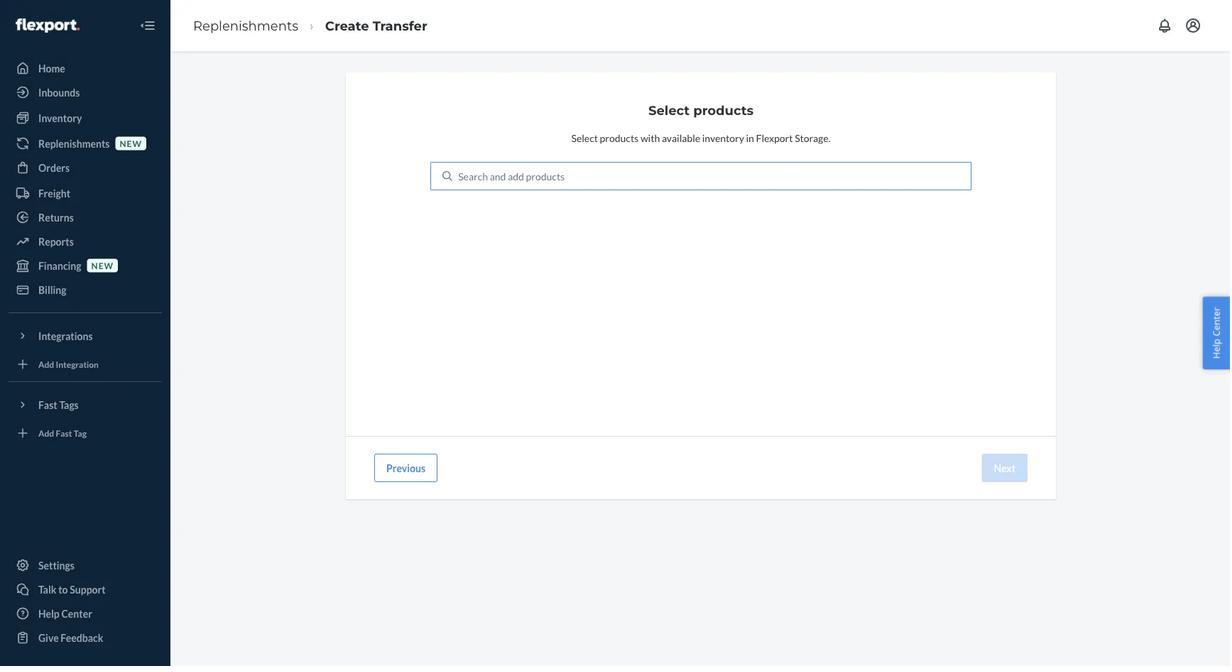 Task type: locate. For each thing, give the bounding box(es) containing it.
help center link
[[9, 602, 162, 625]]

1 horizontal spatial select
[[648, 102, 690, 118]]

help
[[1210, 339, 1223, 359], [38, 608, 59, 620]]

new for financing
[[91, 260, 114, 271]]

select for select products with available inventory in flexport storage.
[[571, 132, 598, 144]]

2 add from the top
[[38, 428, 54, 438]]

open account menu image
[[1185, 17, 1202, 34]]

talk
[[38, 583, 56, 595]]

0 horizontal spatial help center
[[38, 608, 92, 620]]

new down reports link
[[91, 260, 114, 271]]

home
[[38, 62, 65, 74]]

previous
[[386, 462, 425, 474]]

1 horizontal spatial help center
[[1210, 307, 1223, 359]]

0 horizontal spatial products
[[526, 170, 565, 182]]

1 horizontal spatial replenishments
[[193, 18, 298, 33]]

1 vertical spatial fast
[[56, 428, 72, 438]]

1 vertical spatial products
[[600, 132, 639, 144]]

add left integration
[[38, 359, 54, 369]]

0 vertical spatial center
[[1210, 307, 1223, 336]]

inventory link
[[9, 107, 162, 129]]

add down fast tags
[[38, 428, 54, 438]]

support
[[70, 583, 106, 595]]

0 vertical spatial replenishments
[[193, 18, 298, 33]]

tags
[[59, 399, 79, 411]]

1 vertical spatial replenishments
[[38, 137, 110, 149]]

0 horizontal spatial help
[[38, 608, 59, 620]]

replenishments link
[[193, 18, 298, 33]]

breadcrumbs navigation
[[182, 5, 439, 46]]

0 horizontal spatial select
[[571, 132, 598, 144]]

1 vertical spatial select
[[571, 132, 598, 144]]

1 vertical spatial add
[[38, 428, 54, 438]]

center
[[1210, 307, 1223, 336], [61, 608, 92, 620]]

add for add fast tag
[[38, 428, 54, 438]]

products left the with
[[600, 132, 639, 144]]

inbounds link
[[9, 81, 162, 104]]

returns link
[[9, 206, 162, 229]]

transfer
[[373, 18, 427, 33]]

talk to support button
[[9, 578, 162, 601]]

add inside add fast tag link
[[38, 428, 54, 438]]

2 vertical spatial products
[[526, 170, 565, 182]]

select left the with
[[571, 132, 598, 144]]

0 vertical spatial products
[[693, 102, 754, 118]]

0 vertical spatial select
[[648, 102, 690, 118]]

0 vertical spatial add
[[38, 359, 54, 369]]

search image
[[443, 171, 453, 181]]

fast
[[38, 399, 57, 411], [56, 428, 72, 438]]

search
[[458, 170, 488, 182]]

1 add from the top
[[38, 359, 54, 369]]

fast left the tags
[[38, 399, 57, 411]]

select up available
[[648, 102, 690, 118]]

1 horizontal spatial help
[[1210, 339, 1223, 359]]

help center
[[1210, 307, 1223, 359], [38, 608, 92, 620]]

1 horizontal spatial new
[[120, 138, 142, 148]]

replenishments
[[193, 18, 298, 33], [38, 137, 110, 149]]

inventory
[[702, 132, 744, 144]]

billing link
[[9, 278, 162, 301]]

products
[[693, 102, 754, 118], [600, 132, 639, 144], [526, 170, 565, 182]]

products right add
[[526, 170, 565, 182]]

search and add products
[[458, 170, 565, 182]]

help inside button
[[1210, 339, 1223, 359]]

reports
[[38, 235, 74, 247]]

1 horizontal spatial center
[[1210, 307, 1223, 336]]

add integration
[[38, 359, 99, 369]]

add inside the add integration 'link'
[[38, 359, 54, 369]]

new up orders "link"
[[120, 138, 142, 148]]

1 vertical spatial center
[[61, 608, 92, 620]]

0 vertical spatial help
[[1210, 339, 1223, 359]]

integrations button
[[9, 325, 162, 347]]

flexport logo image
[[16, 18, 79, 33]]

new
[[120, 138, 142, 148], [91, 260, 114, 271]]

select products with available inventory in flexport storage.
[[571, 132, 831, 144]]

with
[[641, 132, 660, 144]]

add
[[38, 359, 54, 369], [38, 428, 54, 438]]

center inside help center button
[[1210, 307, 1223, 336]]

0 horizontal spatial center
[[61, 608, 92, 620]]

storage.
[[795, 132, 831, 144]]

help center button
[[1203, 297, 1230, 370]]

center inside help center link
[[61, 608, 92, 620]]

0 vertical spatial fast
[[38, 399, 57, 411]]

fast left 'tag'
[[56, 428, 72, 438]]

1 vertical spatial help
[[38, 608, 59, 620]]

inventory
[[38, 112, 82, 124]]

help center inside button
[[1210, 307, 1223, 359]]

products for select products
[[693, 102, 754, 118]]

create transfer
[[325, 18, 427, 33]]

0 vertical spatial new
[[120, 138, 142, 148]]

feedback
[[61, 632, 103, 644]]

in
[[746, 132, 754, 144]]

and
[[490, 170, 506, 182]]

select
[[648, 102, 690, 118], [571, 132, 598, 144]]

inbounds
[[38, 86, 80, 98]]

1 vertical spatial new
[[91, 260, 114, 271]]

products up inventory
[[693, 102, 754, 118]]

products for select products with available inventory in flexport storage.
[[600, 132, 639, 144]]

0 horizontal spatial replenishments
[[38, 137, 110, 149]]

0 horizontal spatial new
[[91, 260, 114, 271]]

1 horizontal spatial products
[[600, 132, 639, 144]]

2 horizontal spatial products
[[693, 102, 754, 118]]

0 vertical spatial help center
[[1210, 307, 1223, 359]]



Task type: vqa. For each thing, say whether or not it's contained in the screenshot.
the top pearpad
no



Task type: describe. For each thing, give the bounding box(es) containing it.
add for add integration
[[38, 359, 54, 369]]

add
[[508, 170, 524, 182]]

reports link
[[9, 230, 162, 253]]

create
[[325, 18, 369, 33]]

freight link
[[9, 182, 162, 205]]

available
[[662, 132, 700, 144]]

orders link
[[9, 156, 162, 179]]

returns
[[38, 211, 74, 223]]

integration
[[56, 359, 99, 369]]

give feedback button
[[9, 626, 162, 649]]

create transfer link
[[325, 18, 427, 33]]

orders
[[38, 162, 70, 174]]

freight
[[38, 187, 70, 199]]

fast tags button
[[9, 393, 162, 416]]

add fast tag
[[38, 428, 87, 438]]

fast inside 'dropdown button'
[[38, 399, 57, 411]]

fast tags
[[38, 399, 79, 411]]

previous button
[[374, 454, 437, 482]]

next
[[994, 462, 1016, 474]]

add fast tag link
[[9, 422, 162, 445]]

integrations
[[38, 330, 93, 342]]

new for replenishments
[[120, 138, 142, 148]]

settings
[[38, 559, 75, 571]]

close navigation image
[[139, 17, 156, 34]]

next button
[[982, 454, 1028, 482]]

billing
[[38, 284, 66, 296]]

settings link
[[9, 554, 162, 577]]

replenishments inside breadcrumbs navigation
[[193, 18, 298, 33]]

give feedback
[[38, 632, 103, 644]]

talk to support
[[38, 583, 106, 595]]

open notifications image
[[1156, 17, 1173, 34]]

give
[[38, 632, 59, 644]]

select for select products
[[648, 102, 690, 118]]

add integration link
[[9, 353, 162, 376]]

1 vertical spatial help center
[[38, 608, 92, 620]]

home link
[[9, 57, 162, 80]]

flexport
[[756, 132, 793, 144]]

select products
[[648, 102, 754, 118]]

to
[[58, 583, 68, 595]]

tag
[[74, 428, 87, 438]]

financing
[[38, 260, 81, 272]]



